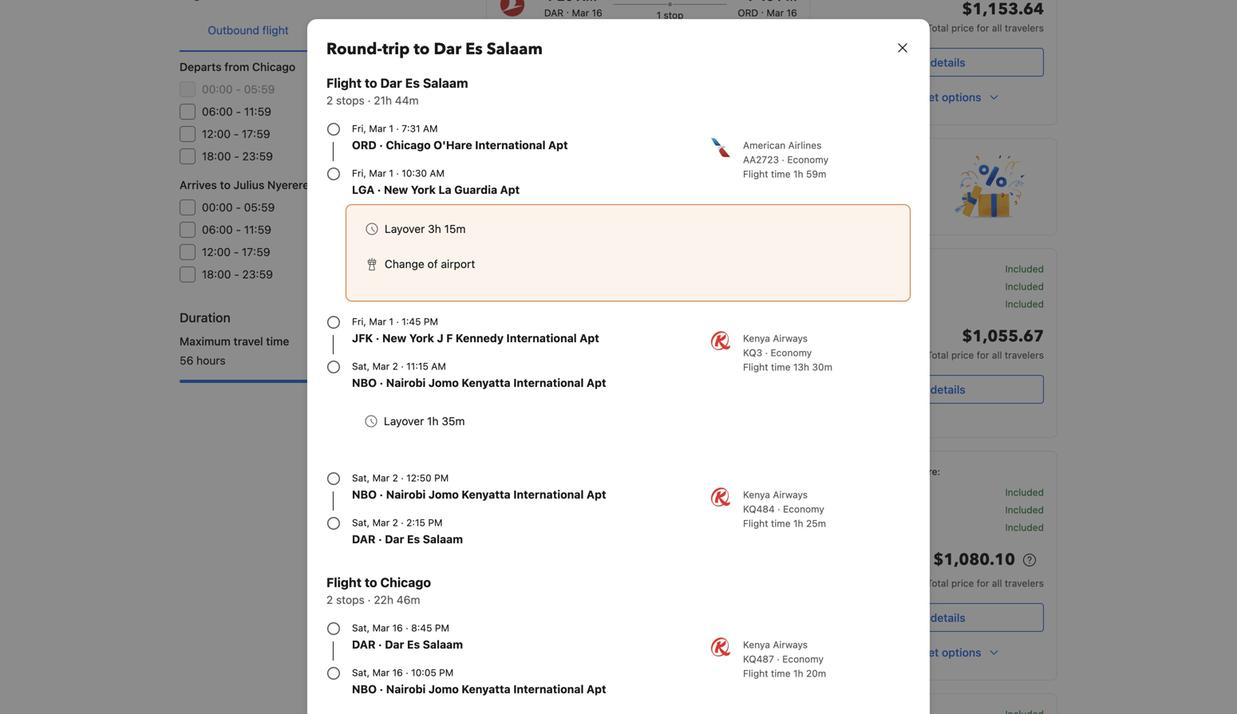 Task type: locate. For each thing, give the bounding box(es) containing it.
kenya up kq3 at the right of the page
[[743, 333, 770, 344]]

1 vertical spatial chicago
[[386, 139, 431, 152]]

3 nairobi from the top
[[386, 683, 426, 696]]

2 view from the top
[[902, 383, 928, 396]]

2 12:00 from the top
[[202, 245, 231, 259]]

chicago inside "fri, mar 1 · 7:31 am ord · chicago o'hare international apt"
[[386, 139, 431, 152]]

1 total from the top
[[927, 22, 949, 34]]

york inside fri, mar 1 · 1:45 pm jfk · new york j f kennedy international apt
[[409, 332, 434, 345]]

ord for ord . mar 1
[[544, 485, 565, 497]]

airlines for turkish airlines
[[535, 34, 569, 45]]

2 left 11:15
[[392, 361, 398, 372]]

30m
[[812, 362, 833, 373]]

kenya right ,
[[584, 339, 611, 350]]

total
[[927, 22, 949, 34], [927, 350, 949, 361], [927, 578, 949, 589]]

1 vertical spatial 21h
[[651, 294, 667, 305]]

am inside fri, mar 1 · 10:30 am lga · new york la guardia apt
[[430, 168, 445, 179]]

00:00 - 05:59 down "departs from chicago"
[[202, 83, 275, 96]]

0 horizontal spatial ord
[[352, 139, 377, 152]]

kq484
[[743, 504, 775, 515]]

1 12:00 - 17:59 from the top
[[202, 127, 270, 140]]

,
[[578, 339, 581, 350]]

2 vertical spatial kenyatta
[[462, 683, 511, 696]]

es inside sat, mar 16 · 8:45 pm dar · dar es salaam
[[407, 638, 420, 651]]

time
[[771, 168, 791, 180], [266, 335, 289, 348], [771, 362, 791, 373], [771, 518, 791, 529], [771, 668, 791, 679]]

0 vertical spatial all
[[992, 22, 1002, 34]]

american up "aa2723"
[[743, 140, 786, 151]]

pm down ,
[[577, 367, 597, 382]]

1 view details button from the top
[[824, 48, 1044, 77]]

view details for included
[[902, 383, 966, 396]]

00:00 - 05:59 for to
[[202, 201, 275, 214]]

00:00 down "departs"
[[202, 83, 233, 96]]

1 vertical spatial 12:00 - 17:59
[[202, 245, 270, 259]]

2 stops from the top
[[336, 594, 365, 607]]

explore for 1st view details 'button' from the bottom of the page
[[867, 646, 907, 659]]

2 vertical spatial fri,
[[352, 316, 366, 327]]

airways inside "kenya airways kq3 · economy flight time 13h 30m"
[[773, 333, 808, 344]]

f
[[446, 332, 453, 345]]

round-
[[326, 38, 382, 60]]

of
[[428, 257, 438, 271]]

18:00 - 23:59
[[202, 150, 273, 163], [202, 268, 273, 281]]

2 for sat, mar 2 · 12:50 pm nbo · nairobi jomo kenyatta international apt
[[392, 473, 398, 484]]

2 00:00 - 05:59 from the top
[[202, 201, 275, 214]]

·
[[368, 94, 371, 107], [396, 123, 399, 134], [379, 139, 383, 152], [782, 154, 785, 165], [396, 168, 399, 179], [377, 183, 381, 196], [396, 316, 399, 327], [376, 332, 380, 345], [765, 347, 768, 358], [401, 361, 404, 372], [380, 376, 383, 390], [401, 473, 404, 484], [380, 488, 383, 501], [778, 504, 781, 515], [401, 517, 404, 528], [378, 533, 382, 546], [368, 594, 371, 607], [406, 623, 409, 634], [378, 638, 382, 651], [777, 654, 780, 665], [406, 667, 409, 679], [380, 683, 383, 696]]

1 travelers from the top
[[1005, 22, 1044, 34]]

dar up turkish airlines
[[544, 7, 564, 18]]

details for included
[[931, 383, 966, 396]]

pm right '12:50'
[[434, 473, 449, 484]]

sat, mar 16 · 8:45 pm dar · dar es salaam
[[352, 623, 463, 651]]

airlines up 8:45 pm dar . mar 16
[[545, 339, 578, 350]]

1 12:00 from the top
[[202, 127, 231, 140]]

17:59 for julius
[[242, 245, 270, 259]]

18:00 up "arrives" at the top left of page
[[202, 150, 231, 163]]

18:00 for arrives
[[202, 268, 231, 281]]

2 17:59 from the top
[[242, 245, 270, 259]]

2 total from the top
[[927, 350, 949, 361]]

2 kenya airways image from the top
[[711, 638, 730, 657]]

0 vertical spatial for
[[977, 22, 989, 34]]

2 kenyatta from the top
[[462, 488, 511, 501]]

.
[[566, 4, 569, 15], [761, 4, 764, 15], [566, 382, 569, 394], [568, 482, 571, 493], [766, 482, 769, 493]]

2 05:59 from the top
[[244, 201, 275, 214]]

0 vertical spatial 06:00
[[202, 105, 233, 118]]

2 options from the top
[[942, 646, 982, 659]]

economy up 20m at the right bottom
[[782, 654, 824, 665]]

kq487
[[743, 654, 774, 665]]

fri, up the jfk
[[352, 316, 366, 327]]

06:00 - 11:59 down julius
[[202, 223, 271, 236]]

mar inside "fri, mar 1 · 7:31 am ord · chicago o'hare international apt"
[[369, 123, 386, 134]]

0 vertical spatial 44m
[[395, 94, 419, 107]]

2
[[326, 94, 333, 107], [392, 361, 398, 372], [392, 473, 398, 484], [392, 517, 398, 528], [326, 594, 333, 607]]

kenyatta for salaam
[[462, 683, 511, 696]]

time for apt
[[771, 168, 791, 180]]

0 vertical spatial airlines
[[535, 34, 569, 45]]

sat, inside sat, mar 2 · 2:15 pm dar · dar es salaam
[[352, 517, 370, 528]]

11:31 am
[[742, 367, 797, 382]]

0 horizontal spatial genius
[[546, 173, 589, 188]]

1h left 35m at the left of the page
[[427, 415, 439, 428]]

nbo down the jfk
[[352, 376, 377, 390]]

0 vertical spatial nairobi
[[386, 376, 426, 390]]

time inside "kenya airways kq3 · economy flight time 13h 30m"
[[771, 362, 791, 373]]

round-trip to dar es salaam dialog
[[288, 0, 949, 714]]

0 vertical spatial travelers
[[1005, 22, 1044, 34]]

0 horizontal spatial 2:15
[[406, 517, 425, 528]]

00:00 - 05:59 down julius
[[202, 201, 275, 214]]

es up 10:05
[[407, 638, 420, 651]]

1 included from the top
[[1005, 263, 1044, 275]]

0 vertical spatial 8:45
[[544, 367, 574, 382]]

all for 1st view details 'button' from the bottom of the page
[[992, 578, 1002, 589]]

0 vertical spatial 21h
[[374, 94, 392, 107]]

airways for new york j f kennedy international apt
[[773, 333, 808, 344]]

· inside kenya airways kq484 · economy flight time 1h 25m
[[778, 504, 781, 515]]

17:59 down julius
[[242, 245, 270, 259]]

00:00 for arrives
[[202, 201, 233, 214]]

ord
[[738, 7, 758, 18], [352, 139, 377, 152], [544, 485, 565, 497]]

sat, down the jfk
[[352, 361, 370, 372]]

1 all from the top
[[992, 22, 1002, 34]]

1 sat, from the top
[[352, 361, 370, 372]]

apt for sat, mar 2 · 12:50 pm nbo · nairobi jomo kenyatta international apt
[[587, 488, 606, 501]]

. inside the ord . mar 1
[[568, 482, 571, 493]]

1 vertical spatial view details
[[902, 383, 966, 396]]

1 inside "fri, mar 1 · 7:31 am ord · chicago o'hare international apt"
[[389, 123, 394, 134]]

stops inside flight to chicago 2 stops · 22h 46m
[[336, 594, 365, 607]]

time down kq484
[[771, 518, 791, 529]]

guardia
[[454, 183, 497, 196]]

airlines up '59m' on the top right of page
[[788, 140, 822, 151]]

0 vertical spatial 17:59
[[242, 127, 270, 140]]

to inside the flight to dar es salaam 2 stops · 21h 44m
[[365, 75, 377, 91]]

1 vertical spatial 06:00
[[202, 223, 233, 236]]

264
[[434, 127, 454, 140]]

17:59 up julius
[[242, 127, 270, 140]]

airways up kq484
[[773, 489, 808, 501]]

sat, for jfk
[[352, 361, 370, 372]]

12:00 - 17:59 for from
[[202, 127, 270, 140]]

2 up flight to chicago 2 stops · 22h 46m
[[392, 517, 398, 528]]

2 nairobi from the top
[[386, 488, 426, 501]]

kenya airways kq3 · economy flight time 13h 30m
[[743, 333, 833, 373]]

8:45 down american airlines , kenya airways
[[544, 367, 574, 382]]

airways up kq487
[[773, 639, 808, 651]]

flight inside american airlines aa2723 · economy flight time 1h 59m
[[743, 168, 768, 180]]

apt inside fri, mar 1 · 10:30 am lga · new york la guardia apt
[[500, 183, 520, 196]]

es
[[466, 38, 483, 60], [405, 75, 420, 91], [407, 533, 420, 546], [407, 638, 420, 651]]

. inside dar . mar 16
[[566, 4, 569, 15]]

economy inside kenya airways kq484 · economy flight time 1h 25m
[[783, 504, 825, 515]]

chicago up 10:30
[[386, 139, 431, 152]]

fri, inside "fri, mar 1 · 7:31 am ord · chicago o'hare international apt"
[[352, 123, 366, 134]]

o'hare
[[434, 139, 472, 152]]

1 ticket from the top
[[910, 91, 939, 104]]

1 for new york j f kennedy international apt
[[389, 316, 394, 327]]

1 06:00 - 11:59 from the top
[[202, 105, 271, 118]]

time for f
[[771, 362, 791, 373]]

1 vertical spatial explore ticket options
[[867, 646, 982, 659]]

economy inside "kenya airways kq3 · economy flight time 13h 30m"
[[771, 347, 812, 358]]

outbound flight
[[208, 24, 289, 37]]

am up la at the left
[[430, 168, 445, 179]]

0 vertical spatial explore ticket options
[[867, 91, 982, 104]]

ord inside "fri, mar 1 · 7:31 am ord · chicago o'hare international apt"
[[352, 139, 377, 152]]

5
[[911, 466, 917, 477]]

18:00 for departs
[[202, 150, 231, 163]]

1h inside american airlines aa2723 · economy flight time 1h 59m
[[793, 168, 804, 180]]

jomo down 10:05
[[429, 683, 459, 696]]

- for 43
[[234, 268, 239, 281]]

apt inside sat, mar 2 · 11:15 am nbo · nairobi jomo kenyatta international apt
[[587, 376, 606, 390]]

2 jomo from the top
[[429, 488, 459, 501]]

2 down round- on the left top of page
[[326, 94, 333, 107]]

1 explore from the top
[[867, 91, 907, 104]]

2 sat, from the top
[[352, 473, 370, 484]]

16 inside sat, mar 16 · 8:45 pm dar · dar es salaam
[[392, 623, 403, 634]]

1h for dar es salaam
[[793, 518, 804, 529]]

3 fri, from the top
[[352, 316, 366, 327]]

kenyatta
[[462, 376, 511, 390], [462, 488, 511, 501], [462, 683, 511, 696]]

bag
[[885, 299, 902, 310]]

12:00 - 17:59 up julius
[[202, 127, 270, 140]]

nairobi down '12:50'
[[386, 488, 426, 501]]

time right travel
[[266, 335, 289, 348]]

1 horizontal spatial american
[[743, 140, 786, 151]]

pm inside sat, mar 16 · 10:05 pm nbo · nairobi jomo kenyatta international apt
[[439, 667, 454, 679]]

time inside maximum travel time 56 hours
[[266, 335, 289, 348]]

airport
[[441, 257, 475, 271]]

17:59 for chicago
[[242, 127, 270, 140]]

1 view details from the top
[[902, 56, 966, 69]]

dar inside 'dar . mar 3'
[[744, 485, 763, 497]]

airways
[[773, 333, 808, 344], [614, 339, 649, 350], [773, 489, 808, 501], [773, 639, 808, 651]]

1 inside the ord . mar 1
[[593, 485, 598, 497]]

15m
[[444, 222, 466, 235]]

jomo down 11:15
[[429, 376, 459, 390]]

3 price from the top
[[951, 578, 974, 589]]

2 left '12:50'
[[392, 473, 398, 484]]

1 vertical spatial new
[[382, 332, 407, 345]]

ord for ord . mar 16
[[738, 7, 758, 18]]

1 vertical spatial 18:00 - 23:59
[[202, 268, 273, 281]]

1 vertical spatial explore
[[867, 646, 907, 659]]

2 11:59 from the top
[[244, 223, 271, 236]]

airlines down dar . mar 16
[[535, 34, 569, 45]]

1 stop
[[657, 10, 684, 21]]

pm
[[778, 294, 797, 309], [424, 316, 438, 327], [577, 367, 597, 382], [434, 473, 449, 484], [428, 517, 443, 528], [435, 623, 449, 634], [439, 667, 454, 679]]

ord inside the ord . mar 1
[[544, 485, 565, 497]]

2:15 up kq3 at the right of the page
[[748, 294, 775, 309]]

sat, inside sat, mar 2 · 11:15 am nbo · nairobi jomo kenyatta international apt
[[352, 361, 370, 372]]

1 vertical spatial 8:45
[[411, 623, 432, 634]]

pm for sat, mar 16 · 10:05 pm nbo · nairobi jomo kenyatta international apt
[[439, 667, 454, 679]]

dar up flight to chicago 2 stops · 22h 46m
[[352, 533, 376, 546]]

3 jomo from the top
[[429, 683, 459, 696]]

sat, up flight to chicago 2 stops · 22h 46m
[[352, 517, 370, 528]]

0 vertical spatial stops
[[336, 94, 365, 107]]

1 horizontal spatial 44m
[[670, 294, 690, 305]]

york down 10:30
[[411, 183, 436, 196]]

3 all from the top
[[992, 578, 1002, 589]]

layover left 3h on the left
[[385, 222, 425, 235]]

chicago down flight
[[252, 60, 296, 73]]

1 vertical spatial 18:00
[[202, 268, 231, 281]]

kenya airways image
[[711, 488, 730, 507], [711, 638, 730, 657]]

4 included from the top
[[1005, 487, 1044, 498]]

05:59 for julius
[[244, 201, 275, 214]]

17:59
[[242, 127, 270, 140], [242, 245, 270, 259]]

0 vertical spatial york
[[411, 183, 436, 196]]

dar
[[544, 7, 564, 18], [544, 386, 564, 397], [744, 485, 763, 497], [352, 533, 376, 546], [352, 638, 376, 651]]

mar inside sat, mar 2 · 12:50 pm nbo · nairobi jomo kenyatta international apt
[[372, 473, 390, 484]]

new for new york la guardia apt
[[384, 183, 408, 196]]

view details button for included
[[824, 375, 1044, 404]]

time left 13h
[[771, 362, 791, 373]]

1 vertical spatial layover
[[384, 415, 424, 428]]

details for turkish airlines
[[931, 56, 966, 69]]

mar
[[572, 7, 589, 18], [767, 7, 784, 18], [369, 123, 386, 134], [369, 168, 386, 179], [369, 316, 386, 327], [372, 361, 390, 372], [572, 386, 589, 397], [372, 473, 390, 484], [573, 485, 591, 497], [771, 485, 789, 497], [372, 517, 390, 528], [372, 623, 390, 634], [372, 667, 390, 679]]

2 inside sat, mar 2 · 11:15 am nbo · nairobi jomo kenyatta international apt
[[392, 361, 398, 372]]

kenya airways image for nairobi jomo kenyatta international apt
[[711, 488, 730, 507]]

flight for nairobi jomo kenyatta international apt
[[743, 518, 768, 529]]

· inside "kenya airways kq3 · economy flight time 13h 30m"
[[765, 347, 768, 358]]

0 vertical spatial total price for all travelers
[[927, 22, 1044, 34]]

airways up 13h
[[773, 333, 808, 344]]

fri,
[[352, 123, 366, 134], [352, 168, 366, 179], [352, 316, 366, 327]]

kq3
[[743, 347, 763, 358]]

checked bag
[[843, 299, 902, 310]]

18:00 - 23:59 up duration
[[202, 268, 273, 281]]

kenya for dar es salaam
[[743, 639, 770, 651]]

flight to dar es salaam 2 stops · 21h 44m
[[326, 75, 468, 107]]

0 horizontal spatial american
[[500, 339, 542, 350]]

dar up 0
[[434, 38, 462, 60]]

2 all from the top
[[992, 350, 1002, 361]]

2 vertical spatial price
[[951, 578, 974, 589]]

york for la
[[411, 183, 436, 196]]

sat, down sat, mar 16 · 8:45 pm dar · dar es salaam
[[352, 667, 370, 679]]

2 vertical spatial view details button
[[824, 603, 1044, 632]]

to for salaam
[[365, 75, 377, 91]]

kenya up kq484
[[743, 489, 770, 501]]

airlines
[[535, 34, 569, 45], [788, 140, 822, 151], [545, 339, 578, 350]]

1 vertical spatial details
[[931, 383, 966, 396]]

2:15
[[748, 294, 775, 309], [406, 517, 425, 528]]

2 18:00 from the top
[[202, 268, 231, 281]]

am inside "fri, mar 1 · 7:31 am ord · chicago o'hare international apt"
[[423, 123, 438, 134]]

23:59
[[242, 150, 273, 163], [242, 268, 273, 281]]

pm up 10:05
[[435, 623, 449, 634]]

international
[[475, 139, 546, 152], [312, 178, 379, 192], [506, 332, 577, 345], [513, 376, 584, 390], [513, 488, 584, 501], [513, 683, 584, 696]]

1 vertical spatial options
[[942, 646, 982, 659]]

flight
[[262, 24, 289, 37]]

3h
[[428, 222, 441, 235]]

1 vertical spatial genius
[[837, 191, 873, 204]]

0 vertical spatial fri,
[[352, 123, 366, 134]]

1 23:59 from the top
[[242, 150, 273, 163]]

3 nbo from the top
[[352, 683, 377, 696]]

nbo up sat, mar 2 · 2:15 pm dar · dar es salaam
[[352, 488, 377, 501]]

stops down round- on the left top of page
[[336, 94, 365, 107]]

pm for fri, mar 1 · 1:45 pm jfk · new york j f kennedy international apt
[[424, 316, 438, 327]]

1 vertical spatial 00:00 - 05:59
[[202, 201, 275, 214]]

1 view from the top
[[902, 56, 928, 69]]

time inside american airlines aa2723 · economy flight time 1h 59m
[[771, 168, 791, 180]]

1 vertical spatial total
[[927, 350, 949, 361]]

nairobi down 10:05
[[386, 683, 426, 696]]

fri, up 'lga' on the left top
[[352, 168, 366, 179]]

kenya airways image left kq484
[[711, 488, 730, 507]]

change
[[385, 257, 425, 271]]

00:00 down "arrives" at the top left of page
[[202, 201, 233, 214]]

kenyatta inside sat, mar 2 · 11:15 am nbo · nairobi jomo kenyatta international apt
[[462, 376, 511, 390]]

nyerere
[[267, 178, 309, 192]]

american airlines image
[[711, 138, 730, 157]]

1 kenya airways image from the top
[[711, 488, 730, 507]]

economy up 13h
[[771, 347, 812, 358]]

2 vertical spatial total
[[927, 578, 949, 589]]

1 17:59 from the top
[[242, 127, 270, 140]]

ticket for turkish airlines view details 'button'
[[910, 91, 939, 104]]

0 vertical spatial chicago
[[252, 60, 296, 73]]

pm right 10:05
[[439, 667, 454, 679]]

238
[[434, 223, 454, 236]]

1 jomo from the top
[[429, 376, 459, 390]]

0 vertical spatial 00:00
[[202, 83, 233, 96]]

1 price from the top
[[951, 22, 974, 34]]

0 vertical spatial total
[[927, 22, 949, 34]]

1 vertical spatial 11:59
[[244, 223, 271, 236]]

2 price from the top
[[951, 350, 974, 361]]

1 vertical spatial ord
[[352, 139, 377, 152]]

sat, down flight to chicago 2 stops · 22h 46m
[[352, 623, 370, 634]]

jomo
[[429, 376, 459, 390], [429, 488, 459, 501], [429, 683, 459, 696]]

1h for new york la guardia apt
[[793, 168, 804, 180]]

nbo down sat, mar 16 · 8:45 pm dar · dar es salaam
[[352, 683, 377, 696]]

0 vertical spatial layover
[[385, 222, 425, 235]]

pm inside sat, mar 2 · 2:15 pm dar · dar es salaam
[[428, 517, 443, 528]]

06:00 - 11:59
[[202, 105, 271, 118], [202, 223, 271, 236]]

44m
[[395, 94, 419, 107], [670, 294, 690, 305]]

dar . mar 16
[[544, 4, 602, 18]]

travelers inside $1,055.67 total price for all travelers
[[1005, 350, 1044, 361]]

0 vertical spatial 00:00 - 05:59
[[202, 83, 275, 96]]

airways for dar es salaam
[[773, 639, 808, 651]]

21h
[[374, 94, 392, 107], [651, 294, 667, 305]]

1 vertical spatial ticket
[[910, 646, 939, 659]]

economy up 25m
[[783, 504, 825, 515]]

time down kq487
[[771, 668, 791, 679]]

york left j in the top left of the page
[[409, 332, 434, 345]]

all inside $1,055.67 total price for all travelers
[[992, 350, 1002, 361]]

0 vertical spatial jomo
[[429, 376, 459, 390]]

0 vertical spatial explore ticket options button
[[824, 83, 1044, 112]]

11:59 down julius
[[244, 223, 271, 236]]

1 18:00 from the top
[[202, 150, 231, 163]]

2 explore ticket options button from the top
[[824, 639, 1044, 667]]

· inside kenya airways kq487 · economy flight time 1h 20m
[[777, 654, 780, 665]]

2 for from the top
[[977, 350, 989, 361]]

21h 44m
[[651, 294, 690, 305]]

1 vertical spatial fri,
[[352, 168, 366, 179]]

mar inside dar . mar 16
[[572, 7, 589, 18]]

05:59
[[244, 83, 275, 96], [244, 201, 275, 214]]

0 horizontal spatial 7:31
[[402, 123, 420, 134]]

layover left 35m at the left of the page
[[384, 415, 424, 428]]

1 vertical spatial airlines
[[788, 140, 822, 151]]

1 vertical spatial nairobi
[[386, 488, 426, 501]]

2 explore from the top
[[867, 646, 907, 659]]

2 06:00 from the top
[[202, 223, 233, 236]]

2 travelers from the top
[[1005, 350, 1044, 361]]

1 nbo from the top
[[352, 376, 377, 390]]

1 inside fri, mar 1 · 10:30 am lga · new york la guardia apt
[[389, 168, 394, 179]]

ticket for 1st view details 'button' from the bottom of the page
[[910, 646, 939, 659]]

layover for layover 1h 35m
[[384, 415, 424, 428]]

1 explore ticket options button from the top
[[824, 83, 1044, 112]]

apt inside sat, mar 2 · 12:50 pm nbo · nairobi jomo kenyatta international apt
[[587, 488, 606, 501]]

23:59 up travel
[[242, 268, 273, 281]]

0 vertical spatial price
[[951, 22, 974, 34]]

to inside flight to chicago 2 stops · 22h 46m
[[365, 575, 377, 590]]

0 vertical spatial kenya airways image
[[711, 488, 730, 507]]

2 vertical spatial nbo
[[352, 683, 377, 696]]

kenya up kq487
[[743, 639, 770, 651]]

1 fri, from the top
[[352, 123, 366, 134]]

2 view details button from the top
[[824, 375, 1044, 404]]

stops left 22h
[[336, 594, 365, 607]]

york inside fri, mar 1 · 10:30 am lga · new york la guardia apt
[[411, 183, 436, 196]]

2 nbo from the top
[[352, 488, 377, 501]]

1 vertical spatial price
[[951, 350, 974, 361]]

options for explore ticket options button related to turkish airlines view details 'button'
[[942, 91, 982, 104]]

1 options from the top
[[942, 91, 982, 104]]

kenya inside kenya airways kq484 · economy flight time 1h 25m
[[743, 489, 770, 501]]

unlock genius members-only deals once you book your flights, enjoy a 10% discount at participating genius properties worldwide.
[[500, 173, 929, 220]]

at
[[757, 191, 767, 204]]

participating
[[770, 191, 834, 204]]

economy inside american airlines aa2723 · economy flight time 1h 59m
[[787, 154, 829, 165]]

fare:
[[920, 466, 940, 477]]

airlines inside american airlines aa2723 · economy flight time 1h 59m
[[788, 140, 822, 151]]

5 sat, from the top
[[352, 667, 370, 679]]

1 vertical spatial kenyatta
[[462, 488, 511, 501]]

ord inside ord . mar 16
[[738, 7, 758, 18]]

pm for sat, mar 2 · 2:15 pm dar · dar es salaam
[[428, 517, 443, 528]]

apt for fri, mar 1 · 10:30 am lga · new york la guardia apt
[[500, 183, 520, 196]]

1 vertical spatial 06:00 - 11:59
[[202, 223, 271, 236]]

18:00 up duration
[[202, 268, 231, 281]]

layover 1h 35m
[[384, 415, 465, 428]]

dar up kq484
[[744, 485, 763, 497]]

3 view from the top
[[902, 611, 928, 625]]

time inside kenya airways kq484 · economy flight time 1h 25m
[[771, 518, 791, 529]]

mar inside 8:45 pm dar . mar 16
[[572, 386, 589, 397]]

view details
[[902, 56, 966, 69], [902, 383, 966, 396], [902, 611, 966, 625]]

for
[[977, 22, 989, 34], [977, 350, 989, 361], [977, 578, 989, 589]]

dar down trip
[[380, 75, 402, 91]]

0 vertical spatial 11:59
[[244, 105, 271, 118]]

12:00 up duration
[[202, 245, 231, 259]]

2 00:00 from the top
[[202, 201, 233, 214]]

american for american airlines aa2723 · economy flight time 1h 59m
[[743, 140, 786, 151]]

0 vertical spatial 06:00 - 11:59
[[202, 105, 271, 118]]

2 vertical spatial travelers
[[1005, 578, 1044, 589]]

1 details from the top
[[931, 56, 966, 69]]

dar
[[434, 38, 462, 60], [380, 75, 402, 91], [385, 533, 404, 546], [385, 638, 404, 651]]

0 vertical spatial 12:00
[[202, 127, 231, 140]]

0 vertical spatial new
[[384, 183, 408, 196]]

2 inside sat, mar 2 · 12:50 pm nbo · nairobi jomo kenyatta international apt
[[392, 473, 398, 484]]

2 ticket from the top
[[910, 646, 939, 659]]

new inside fri, mar 1 · 10:30 am lga · new york la guardia apt
[[384, 183, 408, 196]]

american airlines aa2723 · economy flight time 1h 59m
[[743, 140, 829, 180]]

3 kenyatta from the top
[[462, 683, 511, 696]]

2 left 22h
[[326, 594, 333, 607]]

1 vertical spatial york
[[409, 332, 434, 345]]

genius left properties
[[837, 191, 873, 204]]

0 vertical spatial details
[[931, 56, 966, 69]]

nairobi down 11:15
[[386, 376, 426, 390]]

kenya airways image left kq487
[[711, 638, 730, 657]]

salaam inside the flight to dar es salaam 2 stops · 21h 44m
[[423, 75, 468, 91]]

airways right ,
[[614, 339, 649, 350]]

1 vertical spatial american
[[500, 339, 542, 350]]

- for 0
[[236, 83, 241, 96]]

mar inside fri, mar 1 · 1:45 pm jfk · new york j f kennedy international apt
[[369, 316, 386, 327]]

2 fri, from the top
[[352, 168, 366, 179]]

1 vertical spatial 2:15
[[406, 517, 425, 528]]

12:00 up "arrives" at the top left of page
[[202, 127, 231, 140]]

7:31 am
[[544, 294, 594, 309]]

0 horizontal spatial 21h
[[374, 94, 392, 107]]

1 kenyatta from the top
[[462, 376, 511, 390]]

jomo for j
[[429, 376, 459, 390]]

0 vertical spatial view details
[[902, 56, 966, 69]]

kenya inside "kenya airways kq3 · economy flight time 13h 30m"
[[743, 333, 770, 344]]

2 details from the top
[[931, 383, 966, 396]]

1 nairobi from the top
[[386, 376, 426, 390]]

0 vertical spatial ord
[[738, 7, 758, 18]]

chicago up '46m'
[[380, 575, 431, 590]]

1 horizontal spatial 21h
[[651, 294, 667, 305]]

kenyatta inside sat, mar 16 · 10:05 pm nbo · nairobi jomo kenyatta international apt
[[462, 683, 511, 696]]

fri, for jfk
[[352, 316, 366, 327]]

departs from chicago
[[180, 60, 296, 73]]

1 05:59 from the top
[[244, 83, 275, 96]]

view for included
[[902, 383, 928, 396]]

1 vertical spatial 12:00
[[202, 245, 231, 259]]

1 00:00 - 05:59 from the top
[[202, 83, 275, 96]]

a
[[675, 191, 681, 204]]

0 vertical spatial ticket
[[910, 91, 939, 104]]

american up sat, mar 2 · 11:15 am nbo · nairobi jomo kenyatta international apt
[[500, 339, 542, 350]]

view details button for turkish airlines
[[824, 48, 1044, 77]]

1 00:00 from the top
[[202, 83, 233, 96]]

2 vertical spatial ord
[[544, 485, 565, 497]]

dar inside the flight to dar es salaam 2 stops · 21h 44m
[[380, 75, 402, 91]]

8:45 down '46m'
[[411, 623, 432, 634]]

3 view details from the top
[[902, 611, 966, 625]]

2 explore ticket options from the top
[[867, 646, 982, 659]]

sat, mar 2 · 12:50 pm nbo · nairobi jomo kenyatta international apt
[[352, 473, 606, 501]]

1 vertical spatial view details button
[[824, 375, 1044, 404]]

2 12:00 - 17:59 from the top
[[202, 245, 270, 259]]

23:59 for julius
[[242, 268, 273, 281]]

10:05
[[411, 667, 437, 679]]

0 vertical spatial 12:00 - 17:59
[[202, 127, 270, 140]]

0 vertical spatial genius
[[546, 173, 589, 188]]

0 vertical spatial 18:00
[[202, 150, 231, 163]]

kenya for new york j f kennedy international apt
[[743, 333, 770, 344]]

2 inside sat, mar 2 · 2:15 pm dar · dar es salaam
[[392, 517, 398, 528]]

06:00 down "departs"
[[202, 105, 233, 118]]

dar up flight to chicago 2 stops · 22h 46m
[[385, 533, 404, 546]]

1h
[[793, 168, 804, 180], [427, 415, 439, 428], [793, 518, 804, 529], [793, 668, 804, 679]]

3 details from the top
[[931, 611, 966, 625]]

191
[[437, 150, 454, 163]]

1 vertical spatial kenya airways image
[[711, 638, 730, 657]]

flight inside "kenya airways kq3 · economy flight time 13h 30m"
[[743, 362, 768, 373]]

2 vertical spatial all
[[992, 578, 1002, 589]]

05:59 for chicago
[[244, 83, 275, 96]]

. for dar . mar 3
[[766, 482, 769, 493]]

airways inside kenya airways kq484 · economy flight time 1h 25m
[[773, 489, 808, 501]]

pm up j in the top left of the page
[[424, 316, 438, 327]]

1 stops from the top
[[336, 94, 365, 107]]

7:31 left 264
[[402, 123, 420, 134]]

am inside sat, mar 2 · 11:15 am nbo · nairobi jomo kenyatta international apt
[[431, 361, 446, 372]]

0 vertical spatial options
[[942, 91, 982, 104]]

flight inside kenya airways kq484 · economy flight time 1h 25m
[[743, 518, 768, 529]]

airport
[[382, 178, 419, 192]]

1 horizontal spatial 7:31
[[544, 294, 570, 309]]

1 vertical spatial 17:59
[[242, 245, 270, 259]]

- for 238
[[236, 223, 241, 236]]

am right 11:15
[[431, 361, 446, 372]]

kenyatta for j
[[462, 376, 511, 390]]

1 vertical spatial view
[[902, 383, 928, 396]]

18:00 - 23:59 up julius
[[202, 150, 273, 163]]

1 inside fri, mar 1 · 1:45 pm jfk · new york j f kennedy international apt
[[389, 316, 394, 327]]

1h left 25m
[[793, 518, 804, 529]]

nairobi inside sat, mar 16 · 10:05 pm nbo · nairobi jomo kenyatta international apt
[[386, 683, 426, 696]]

new
[[384, 183, 408, 196], [382, 332, 407, 345]]

06:00 - 11:59 down from
[[202, 105, 271, 118]]

. inside 'dar . mar 3'
[[766, 482, 769, 493]]

new down 1:45
[[382, 332, 407, 345]]

standard
[[868, 466, 909, 477]]

0 vertical spatial explore
[[867, 91, 907, 104]]

4 sat, from the top
[[352, 623, 370, 634]]

international inside "fri, mar 1 · 7:31 am ord · chicago o'hare international apt"
[[475, 139, 546, 152]]

details
[[931, 56, 966, 69], [931, 383, 966, 396], [931, 611, 966, 625]]

1 vertical spatial 05:59
[[244, 201, 275, 214]]

nairobi for dar
[[386, 683, 426, 696]]

18:00
[[202, 150, 231, 163], [202, 268, 231, 281]]

1 for new york la guardia apt
[[389, 168, 394, 179]]

explore ticket options button
[[824, 83, 1044, 112], [824, 639, 1044, 667]]

dar down 22h
[[385, 638, 404, 651]]

2 23:59 from the top
[[242, 268, 273, 281]]

airlines for american airlines aa2723 · economy flight time 1h 59m
[[788, 140, 822, 151]]

16 inside sat, mar 16 · 10:05 pm nbo · nairobi jomo kenyatta international apt
[[392, 667, 403, 679]]

1 vertical spatial all
[[992, 350, 1002, 361]]

3 sat, from the top
[[352, 517, 370, 528]]

1 18:00 - 23:59 from the top
[[202, 150, 273, 163]]

york
[[411, 183, 436, 196], [409, 332, 434, 345]]

flight
[[326, 75, 362, 91], [743, 168, 768, 180], [743, 362, 768, 373], [743, 518, 768, 529], [326, 575, 362, 590], [743, 668, 768, 679]]

pm inside fri, mar 1 · 1:45 pm jfk · new york j f kennedy international apt
[[424, 316, 438, 327]]

2 18:00 - 23:59 from the top
[[202, 268, 273, 281]]

1 vertical spatial travelers
[[1005, 350, 1044, 361]]

21h inside the flight to dar es salaam 2 stops · 21h 44m
[[374, 94, 392, 107]]

3 travelers from the top
[[1005, 578, 1044, 589]]

genius up book
[[546, 173, 589, 188]]

price
[[951, 22, 974, 34], [951, 350, 974, 361], [951, 578, 974, 589]]

2 view details from the top
[[902, 383, 966, 396]]

2 vertical spatial nairobi
[[386, 683, 426, 696]]

0 horizontal spatial 8:45
[[411, 623, 432, 634]]

0 horizontal spatial 44m
[[395, 94, 419, 107]]

0 vertical spatial 05:59
[[244, 83, 275, 96]]

pm inside sat, mar 16 · 8:45 pm dar · dar es salaam
[[435, 623, 449, 634]]

to for international
[[220, 178, 231, 192]]

flight inside kenya airways kq487 · economy flight time 1h 20m
[[743, 668, 768, 679]]

7:31 up american airlines , kenya airways
[[544, 294, 570, 309]]

time down "aa2723"
[[771, 168, 791, 180]]

es up '46m'
[[407, 533, 420, 546]]



Task type: vqa. For each thing, say whether or not it's contained in the screenshot.
5th Included from the bottom
yes



Task type: describe. For each thing, give the bounding box(es) containing it.
es inside the flight to dar es salaam 2 stops · 21h 44m
[[405, 75, 420, 91]]

3 view details button from the top
[[824, 603, 1044, 632]]

3 included from the top
[[1005, 299, 1044, 310]]

1 for from the top
[[977, 22, 989, 34]]

arrives to julius nyerere international airport
[[180, 178, 419, 192]]

la
[[439, 183, 452, 196]]

44m inside the flight to dar es salaam 2 stops · 21h 44m
[[395, 94, 419, 107]]

only
[[656, 173, 682, 188]]

jomo inside sat, mar 2 · 12:50 pm nbo · nairobi jomo kenyatta international apt
[[429, 488, 459, 501]]

sat, mar 16 · 10:05 pm nbo · nairobi jomo kenyatta international apt
[[352, 667, 606, 696]]

economy for international
[[783, 504, 825, 515]]

york for j
[[409, 332, 434, 345]]

00:00 - 05:59 for from
[[202, 83, 275, 96]]

1 06:00 from the top
[[202, 105, 233, 118]]

fri, mar 1 · 10:30 am lga · new york la guardia apt
[[352, 168, 520, 196]]

18:00 - 23:59 for to
[[202, 268, 273, 281]]

kenya airways kq487 · economy flight time 1h 20m
[[743, 639, 826, 679]]

25m
[[806, 518, 826, 529]]

kenya airways image for dar es salaam
[[711, 638, 730, 657]]

duration
[[180, 310, 231, 325]]

flight to chicago 2 stops · 22h 46m
[[326, 575, 431, 607]]

outbound
[[208, 24, 259, 37]]

layover for layover 3h 15m
[[385, 222, 425, 235]]

you
[[530, 191, 549, 204]]

economy inside kenya airways kq487 · economy flight time 1h 20m
[[782, 654, 824, 665]]

flight inside flight to chicago 2 stops · 22h 46m
[[326, 575, 362, 590]]

book
[[552, 191, 577, 204]]

salaam inside sat, mar 16 · 8:45 pm dar · dar es salaam
[[423, 638, 463, 651]]

pm up "kenya airways kq3 · economy flight time 13h 30m" in the right of the page
[[778, 294, 797, 309]]

5 included from the top
[[1005, 505, 1044, 516]]

jfk
[[352, 332, 373, 345]]

international inside sat, mar 16 · 10:05 pm nbo · nairobi jomo kenyatta international apt
[[513, 683, 584, 696]]

turkish airlines
[[500, 34, 569, 45]]

apt inside fri, mar 1 · 1:45 pm jfk · new york j f kennedy international apt
[[580, 332, 599, 345]]

nbo for jfk
[[352, 376, 377, 390]]

economy left standard
[[824, 466, 865, 477]]

round-trip to dar es salaam
[[326, 38, 543, 60]]

deals
[[685, 173, 719, 188]]

2 06:00 - 11:59 from the top
[[202, 223, 271, 236]]

nairobi inside sat, mar 2 · 12:50 pm nbo · nairobi jomo kenyatta international apt
[[386, 488, 426, 501]]

$1,055.67 total price for all travelers
[[927, 326, 1044, 361]]

nbo inside sat, mar 2 · 12:50 pm nbo · nairobi jomo kenyatta international apt
[[352, 488, 377, 501]]

es left the turkish
[[466, 38, 483, 60]]

mar inside the ord . mar 1
[[573, 485, 591, 497]]

change of airport
[[385, 257, 475, 271]]

1 vertical spatial 44m
[[670, 294, 690, 305]]

12:50
[[406, 473, 432, 484]]

kennedy
[[456, 332, 504, 345]]

arrives
[[180, 178, 217, 192]]

mar inside 'dar . mar 3'
[[771, 485, 789, 497]]

23:59 for chicago
[[242, 150, 273, 163]]

2 inside the flight to dar es salaam 2 stops · 21h 44m
[[326, 94, 333, 107]]

dar inside sat, mar 16 · 8:45 pm dar · dar es salaam
[[385, 638, 404, 651]]

nairobi for new
[[386, 376, 426, 390]]

2:15 pm
[[748, 294, 797, 309]]

$1,080.10 region
[[824, 548, 1044, 576]]

0 vertical spatial 2:15
[[748, 294, 775, 309]]

56
[[180, 354, 193, 367]]

8:45 inside 8:45 pm dar . mar 16
[[544, 367, 574, 382]]

trip
[[382, 38, 410, 60]]

ord . mar 1
[[544, 482, 598, 497]]

· inside the flight to dar es salaam 2 stops · 21h 44m
[[368, 94, 371, 107]]

american for american airlines , kenya airways
[[500, 339, 542, 350]]

69
[[440, 245, 454, 259]]

turkish
[[500, 34, 533, 45]]

- for 242
[[236, 201, 241, 214]]

time for international
[[771, 518, 791, 529]]

10:30
[[402, 168, 427, 179]]

fri, mar 1 · 7:31 am ord · chicago o'hare international apt
[[352, 123, 568, 152]]

35m
[[442, 415, 465, 428]]

3
[[791, 485, 797, 497]]

18:00 - 23:59 for from
[[202, 150, 273, 163]]

$1,055.67
[[962, 326, 1044, 348]]

flight inside the flight to dar es salaam 2 stops · 21h 44m
[[326, 75, 362, 91]]

mar inside sat, mar 2 · 11:15 am nbo · nairobi jomo kenyatta international apt
[[372, 361, 390, 372]]

apt for sat, mar 16 · 10:05 pm nbo · nairobi jomo kenyatta international apt
[[587, 683, 606, 696]]

international inside fri, mar 1 · 1:45 pm jfk · new york j f kennedy international apt
[[506, 332, 577, 345]]

mar inside fri, mar 1 · 10:30 am lga · new york la guardia apt
[[369, 168, 386, 179]]

properties
[[876, 191, 929, 204]]

sat, mar 2 · 11:15 am nbo · nairobi jomo kenyatta international apt
[[352, 361, 606, 390]]

pm for sat, mar 2 · 12:50 pm nbo · nairobi jomo kenyatta international apt
[[434, 473, 449, 484]]

mar inside sat, mar 16 · 10:05 pm nbo · nairobi jomo kenyatta international apt
[[372, 667, 390, 679]]

departs
[[180, 60, 222, 73]]

mar inside sat, mar 2 · 2:15 pm dar · dar es salaam
[[372, 517, 390, 528]]

members-
[[592, 173, 656, 188]]

travelers for 1st view details 'button' from the bottom of the page
[[1005, 578, 1044, 589]]

am for nairobi jomo kenyatta international apt
[[431, 361, 446, 372]]

international inside sat, mar 2 · 12:50 pm nbo · nairobi jomo kenyatta international apt
[[513, 488, 584, 501]]

2 for sat, mar 2 · 2:15 pm dar · dar es salaam
[[392, 517, 398, 528]]

julius
[[234, 178, 264, 192]]

2 total price for all travelers from the top
[[927, 578, 1044, 589]]

6 included from the top
[[1005, 522, 1044, 533]]

3 total from the top
[[927, 578, 949, 589]]

kenya for nairobi jomo kenyatta international apt
[[743, 489, 770, 501]]

once
[[500, 191, 527, 204]]

genius image
[[955, 155, 1025, 219]]

apt for sat, mar 2 · 11:15 am nbo · nairobi jomo kenyatta international apt
[[587, 376, 606, 390]]

sat, inside sat, mar 2 · 12:50 pm nbo · nairobi jomo kenyatta international apt
[[352, 473, 370, 484]]

fri, for lga
[[352, 168, 366, 179]]

time inside kenya airways kq487 · economy flight time 1h 20m
[[771, 668, 791, 679]]

1 11:59 from the top
[[244, 105, 271, 118]]

flight for new york j f kennedy international apt
[[743, 362, 768, 373]]

explore for turkish airlines view details 'button'
[[867, 91, 907, 104]]

chicago for from
[[252, 60, 296, 73]]

242
[[434, 201, 454, 214]]

2 for sat, mar 2 · 11:15 am nbo · nairobi jomo kenyatta international apt
[[392, 361, 398, 372]]

economy for apt
[[787, 154, 829, 165]]

1h for nairobi jomo kenyatta international apt
[[793, 668, 804, 679]]

am for chicago o'hare international apt
[[423, 123, 438, 134]]

1:45
[[402, 316, 421, 327]]

to for stops
[[365, 575, 377, 590]]

11:31
[[742, 367, 774, 382]]

16 inside ord . mar 16
[[787, 7, 797, 18]]

all for turkish airlines view details 'button'
[[992, 22, 1002, 34]]

ord . mar 16
[[738, 4, 797, 18]]

outbound flight tab list
[[180, 10, 454, 53]]

· inside american airlines aa2723 · economy flight time 1h 59m
[[782, 154, 785, 165]]

total inside $1,055.67 total price for all travelers
[[927, 350, 949, 361]]

- for 264
[[234, 127, 239, 140]]

options for 1st view details 'button' from the bottom of the page explore ticket options button
[[942, 646, 982, 659]]

price inside $1,055.67 total price for all travelers
[[951, 350, 974, 361]]

for inside $1,055.67 total price for all travelers
[[977, 350, 989, 361]]

checked
[[843, 299, 882, 310]]

sat, for nbo
[[352, 517, 370, 528]]

2 included from the top
[[1005, 281, 1044, 292]]

1 horizontal spatial genius
[[837, 191, 873, 204]]

stops inside the flight to dar es salaam 2 stops · 21h 44m
[[336, 94, 365, 107]]

dar inside sat, mar 2 · 2:15 pm dar · dar es salaam
[[352, 533, 376, 546]]

hours
[[196, 354, 226, 367]]

dar . mar 3
[[744, 482, 797, 497]]

. inside 8:45 pm dar . mar 16
[[566, 382, 569, 394]]

. for ord . mar 16
[[761, 4, 764, 15]]

2:15 inside sat, mar 2 · 2:15 pm dar · dar es salaam
[[406, 517, 425, 528]]

- for 69
[[234, 245, 239, 259]]

am right the 11:31
[[777, 367, 797, 382]]

price for turkish airlines view details 'button'
[[951, 22, 974, 34]]

kenya airways image
[[711, 331, 730, 350]]

7:31 inside "fri, mar 1 · 7:31 am ord · chicago o'hare international apt"
[[402, 123, 420, 134]]

worldwide.
[[500, 207, 555, 220]]

16 inside 8:45 pm dar . mar 16
[[592, 386, 602, 397]]

mar inside ord . mar 16
[[767, 7, 784, 18]]

13h
[[793, 362, 810, 373]]

16 inside dar . mar 16
[[592, 7, 602, 18]]

j
[[437, 332, 444, 345]]

es inside sat, mar 2 · 2:15 pm dar · dar es salaam
[[407, 533, 420, 546]]

salaam inside sat, mar 2 · 2:15 pm dar · dar es salaam
[[423, 533, 463, 546]]

. for ord . mar 1
[[568, 482, 571, 493]]

- for 191
[[234, 150, 239, 163]]

airlines for american airlines , kenya airways
[[545, 339, 578, 350]]

46m
[[397, 594, 420, 607]]

am for new york la guardia apt
[[430, 168, 445, 179]]

economy for f
[[771, 347, 812, 358]]

view for turkish airlines
[[902, 56, 928, 69]]

maximum
[[180, 335, 231, 348]]

dar inside sat, mar 2 · 2:15 pm dar · dar es salaam
[[385, 533, 404, 546]]

sat, for dar
[[352, 667, 370, 679]]

fri, for ord
[[352, 123, 366, 134]]

enjoy
[[644, 191, 672, 204]]

flights,
[[606, 191, 641, 204]]

8:45 inside sat, mar 16 · 8:45 pm dar · dar es salaam
[[411, 623, 432, 634]]

new for new york j f kennedy international apt
[[382, 332, 407, 345]]

travel
[[234, 335, 263, 348]]

1 vertical spatial 7:31
[[544, 294, 570, 309]]

outbound flight button
[[180, 10, 317, 51]]

flight for dar es salaam
[[743, 668, 768, 679]]

view details for turkish airlines
[[902, 56, 966, 69]]

flight for chicago o'hare international apt
[[743, 168, 768, 180]]

20m
[[806, 668, 826, 679]]

00:00 for departs
[[202, 83, 233, 96]]

kenya airways kq484 · economy flight time 1h 25m
[[743, 489, 826, 529]]

apt inside "fri, mar 1 · 7:31 am ord · chicago o'hare international apt"
[[548, 139, 568, 152]]

2 inside flight to chicago 2 stops · 22h 46m
[[326, 594, 333, 607]]

your
[[580, 191, 603, 204]]

jomo for salaam
[[429, 683, 459, 696]]

dar inside 8:45 pm dar . mar 16
[[544, 386, 564, 397]]

price for 1st view details 'button' from the bottom of the page
[[951, 578, 974, 589]]

12:00 - 17:59 for to
[[202, 245, 270, 259]]

pm for sat, mar 16 · 8:45 pm dar · dar es salaam
[[435, 623, 449, 634]]

sat, inside sat, mar 16 · 8:45 pm dar · dar es salaam
[[352, 623, 370, 634]]

59m
[[806, 168, 827, 180]]

economy standard 5 fare:
[[824, 466, 940, 477]]

aa2723
[[743, 154, 779, 165]]

sat, mar 2 · 2:15 pm dar · dar es salaam
[[352, 517, 463, 546]]

chicago for to
[[380, 575, 431, 590]]

1 explore ticket options from the top
[[867, 91, 982, 104]]

1 total price for all travelers from the top
[[927, 22, 1044, 34]]

8:45 pm dar . mar 16
[[544, 367, 602, 397]]

airways for nairobi jomo kenyatta international apt
[[773, 489, 808, 501]]

from
[[224, 60, 249, 73]]

am up ,
[[573, 294, 594, 309]]

pm inside 8:45 pm dar . mar 16
[[577, 367, 597, 382]]

international inside sat, mar 2 · 11:15 am nbo · nairobi jomo kenyatta international apt
[[513, 376, 584, 390]]

0
[[447, 83, 454, 96]]

dar inside dar . mar 16
[[544, 7, 564, 18]]

lga
[[352, 183, 375, 196]]

to right trip
[[414, 38, 430, 60]]

mar inside sat, mar 16 · 8:45 pm dar · dar es salaam
[[372, 623, 390, 634]]

explore ticket options button for turkish airlines view details 'button'
[[824, 83, 1044, 112]]

22h
[[374, 594, 394, 607]]

unlock
[[500, 173, 543, 188]]

3 for from the top
[[977, 578, 989, 589]]

10%
[[684, 191, 706, 204]]

dar inside sat, mar 16 · 8:45 pm dar · dar es salaam
[[352, 638, 376, 651]]

11:15
[[406, 361, 429, 372]]

kenyatta inside sat, mar 2 · 12:50 pm nbo · nairobi jomo kenyatta international apt
[[462, 488, 511, 501]]

american airlines , kenya airways
[[500, 339, 649, 350]]

· inside flight to chicago 2 stops · 22h 46m
[[368, 594, 371, 607]]

$1,080.10
[[934, 549, 1015, 571]]

1 for chicago o'hare international apt
[[389, 123, 394, 134]]

explore ticket options button for 1st view details 'button' from the bottom of the page
[[824, 639, 1044, 667]]

12:00 for departs
[[202, 127, 231, 140]]

. for dar . mar 16
[[566, 4, 569, 15]]



